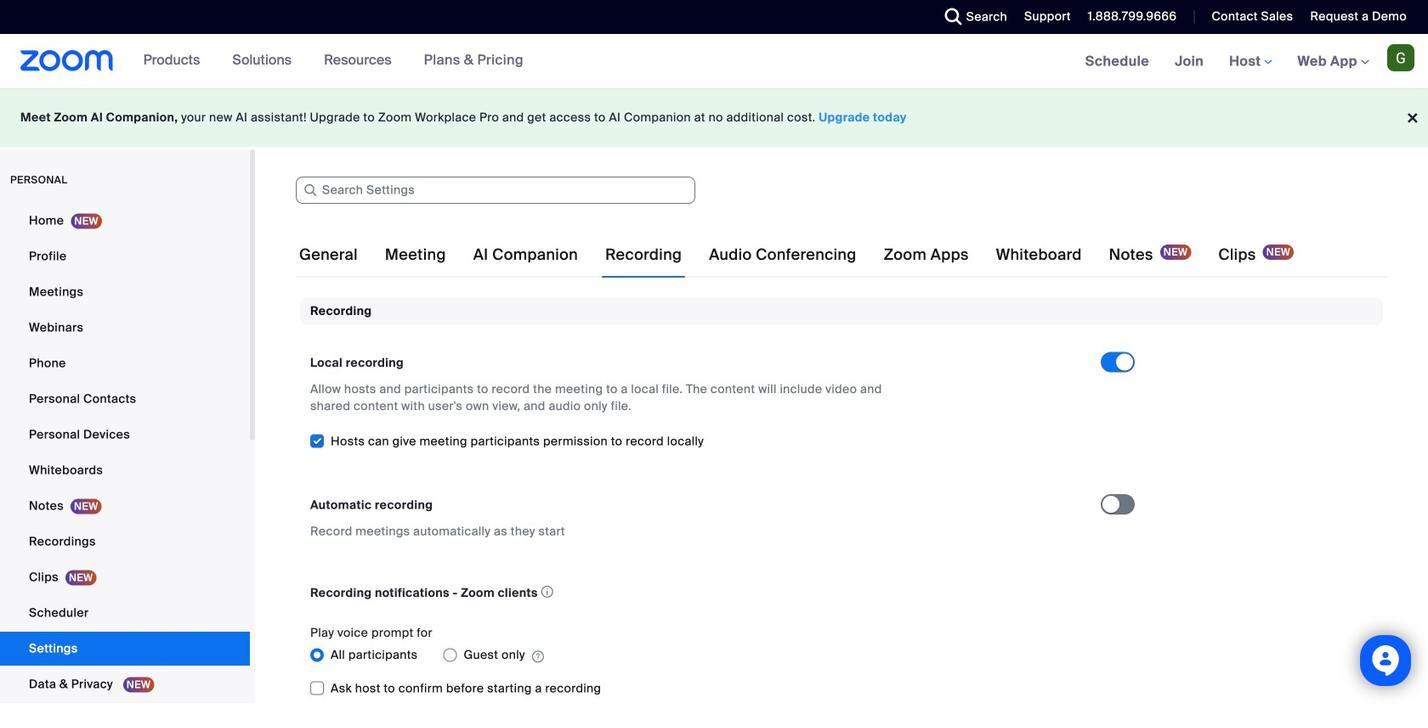 Task type: locate. For each thing, give the bounding box(es) containing it.
profile picture image
[[1387, 44, 1415, 71]]

product information navigation
[[131, 34, 536, 88]]

info outline image
[[541, 581, 554, 603]]

footer
[[0, 88, 1428, 147]]

personal menu menu
[[0, 204, 250, 704]]

banner
[[0, 34, 1428, 90]]

application inside recording element
[[310, 581, 1086, 605]]

Search Settings text field
[[296, 177, 695, 204]]

application
[[310, 581, 1086, 605]]

zoom logo image
[[20, 50, 114, 71]]

option group
[[310, 642, 1101, 669]]



Task type: vqa. For each thing, say whether or not it's contained in the screenshot.
"Shared with Me"
no



Task type: describe. For each thing, give the bounding box(es) containing it.
option group inside recording element
[[310, 642, 1101, 669]]

recording element
[[300, 298, 1383, 704]]

meetings navigation
[[1073, 34, 1428, 90]]

learn more about guest only image
[[532, 650, 544, 665]]

tabs of my account settings page tab list
[[296, 231, 1297, 279]]



